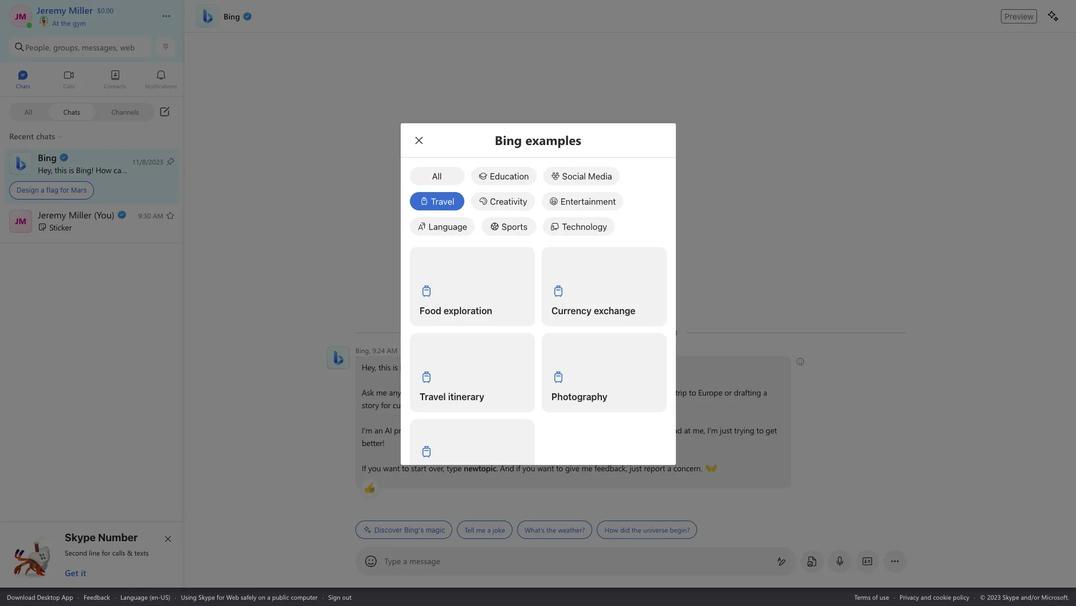 Task type: describe. For each thing, give the bounding box(es) containing it.
a left flag
[[41, 186, 44, 194]]

begin?
[[670, 525, 690, 535]]

hey, this is bing ! how can i help you today?
[[38, 164, 188, 175]]

exploration
[[444, 305, 492, 316]]

get it
[[65, 567, 86, 579]]

2 want from the left
[[537, 463, 554, 474]]

download
[[7, 593, 35, 601]]

this for hey, this is bing ! how can i help you today?
[[55, 164, 67, 175]]

people, groups, messages, web
[[25, 42, 135, 52]]

a right type
[[403, 556, 408, 567]]

at
[[684, 425, 691, 436]]

how did the universe begin?
[[605, 525, 690, 535]]

entertainment
[[561, 196, 616, 206]]

1 vertical spatial type
[[447, 463, 462, 474]]

to down "vegan"
[[511, 400, 518, 411]]

bing for hey, this is bing ! how can i help you today? (smileeyes)
[[400, 362, 416, 373]]

0 vertical spatial all
[[24, 107, 32, 116]]

what's the weather?
[[525, 525, 585, 535]]

language (en-us) link
[[121, 593, 170, 601]]

1 get from the left
[[653, 425, 665, 436]]

second
[[65, 548, 87, 558]]

! for hey, this is bing ! how can i help you today? (smileeyes)
[[416, 362, 418, 373]]

desktop
[[37, 593, 60, 601]]

vegan
[[503, 387, 524, 398]]

get
[[65, 567, 79, 579]]

weird.
[[610, 425, 631, 436]]

it
[[81, 567, 86, 579]]

europe
[[698, 387, 723, 398]]

so
[[424, 425, 432, 436]]

in
[[566, 387, 572, 398]]

how did the universe begin? button
[[597, 521, 698, 539]]

help for hey, this is bing ! how can i help you today?
[[132, 164, 147, 175]]

hey, for hey, this is bing ! how can i help you today?
[[38, 164, 53, 175]]

kids.
[[420, 400, 435, 411]]

the inside 'button'
[[632, 525, 641, 535]]

0 horizontal spatial itinerary
[[448, 392, 484, 402]]

0 horizontal spatial just
[[630, 463, 642, 474]]

type
[[385, 556, 401, 567]]

travel for travel
[[431, 196, 455, 206]]

what's
[[525, 525, 545, 535]]

itinerary inside ask me any type of question, like finding vegan restaurants in cambridge, itinerary for your trip to europe or drafting a story for curious kids. in groups, remember to mention me with @bing. i'm an ai preview, so i'm still learning. sometimes i might say something weird. don't get mad at me, i'm just trying to get better! if you want to start over, type
[[616, 387, 644, 398]]

privacy and cookie policy link
[[900, 593, 970, 601]]

social
[[563, 171, 586, 181]]

ai
[[385, 425, 392, 436]]

want inside ask me any type of question, like finding vegan restaurants in cambridge, itinerary for your trip to europe or drafting a story for curious kids. in groups, remember to mention me with @bing. i'm an ai preview, so i'm still learning. sometimes i might say something weird. don't get mad at me, i'm just trying to get better! if you want to start over, type
[[383, 463, 400, 474]]

finding
[[476, 387, 501, 398]]

education
[[490, 171, 529, 181]]

story
[[362, 400, 379, 411]]

ask
[[362, 387, 374, 398]]

something
[[572, 425, 608, 436]]

terms of use link
[[855, 593, 890, 601]]

messages,
[[82, 42, 118, 52]]

remember
[[473, 400, 509, 411]]

a right report
[[667, 463, 671, 474]]

the for what's
[[547, 525, 556, 535]]

how for hey, this is bing ! how can i help you today? (smileeyes)
[[420, 362, 436, 373]]

on
[[258, 593, 266, 601]]

technology
[[562, 221, 608, 231]]

skype number
[[65, 532, 138, 544]]

message
[[410, 556, 441, 567]]

9:24
[[372, 346, 385, 355]]

media
[[589, 171, 612, 181]]

with
[[564, 400, 579, 411]]

2 i'm from the left
[[434, 425, 444, 436]]

feedback
[[84, 593, 110, 601]]

food exploration
[[420, 305, 492, 316]]

download desktop app link
[[7, 593, 73, 601]]

sports
[[502, 221, 528, 231]]

Type a message text field
[[385, 556, 768, 568]]

0 vertical spatial type
[[403, 387, 418, 398]]

help for hey, this is bing ! how can i help you today? (smileeyes)
[[456, 362, 471, 373]]

for right story
[[381, 400, 391, 411]]

1 i'm from the left
[[362, 425, 372, 436]]

preview,
[[394, 425, 422, 436]]

privacy
[[900, 593, 920, 601]]

calls
[[112, 548, 125, 558]]

web
[[120, 42, 135, 52]]

0 vertical spatial skype
[[65, 532, 96, 544]]

hey, for hey, this is bing ! how can i help you today? (smileeyes)
[[362, 362, 376, 373]]

flag
[[46, 186, 58, 194]]

trip
[[675, 387, 687, 398]]

cambridge,
[[574, 387, 614, 398]]

feedback,
[[595, 463, 628, 474]]

to left start
[[402, 463, 409, 474]]

discover
[[374, 526, 402, 534]]

safely
[[241, 593, 257, 601]]

joke
[[493, 525, 505, 535]]

photography
[[552, 392, 608, 402]]

hey, this is bing ! how can i help you today? (smileeyes)
[[362, 361, 552, 373]]

computer
[[291, 593, 318, 601]]

people,
[[25, 42, 51, 52]]

me left with
[[551, 400, 562, 411]]

a inside ask me any type of question, like finding vegan restaurants in cambridge, itinerary for your trip to europe or drafting a story for curious kids. in groups, remember to mention me with @bing. i'm an ai preview, so i'm still learning. sometimes i might say something weird. don't get mad at me, i'm just trying to get better! if you want to start over, type
[[763, 387, 767, 398]]

newtopic . and if you want to give me feedback, just report a concern.
[[464, 463, 705, 474]]

sticker
[[49, 222, 72, 233]]

type a message
[[385, 556, 441, 567]]

weather?
[[558, 525, 585, 535]]

bing for hey, this is bing ! how can i help you today?
[[76, 164, 91, 175]]

for left web
[[217, 593, 225, 601]]

today? for hey, this is bing ! how can i help you today?
[[164, 164, 186, 175]]

2 get from the left
[[766, 425, 777, 436]]

concern.
[[674, 463, 703, 474]]

groups, inside button
[[53, 42, 80, 52]]

download desktop app
[[7, 593, 73, 601]]

(smileeyes)
[[514, 361, 552, 372]]



Task type: vqa. For each thing, say whether or not it's contained in the screenshot.
Search "text field"
no



Task type: locate. For each thing, give the bounding box(es) containing it.
question,
[[429, 387, 461, 398]]

0 vertical spatial this
[[55, 164, 67, 175]]

the inside button
[[61, 18, 71, 28]]

i'm
[[362, 425, 372, 436], [434, 425, 444, 436], [707, 425, 718, 436]]

bing inside the hey, this is bing ! how can i help you today? (smileeyes)
[[400, 362, 416, 373]]

0 horizontal spatial hey,
[[38, 164, 53, 175]]

me left any
[[376, 387, 387, 398]]

0 vertical spatial help
[[132, 164, 147, 175]]

this down 9:24
[[378, 362, 391, 373]]

just inside ask me any type of question, like finding vegan restaurants in cambridge, itinerary for your trip to europe or drafting a story for curious kids. in groups, remember to mention me with @bing. i'm an ai preview, so i'm still learning. sometimes i might say something weird. don't get mad at me, i'm just trying to get better! if you want to start over, type
[[720, 425, 732, 436]]

creativity
[[490, 196, 528, 206]]

did
[[620, 525, 630, 535]]

gym
[[73, 18, 86, 28]]

1 vertical spatial of
[[873, 593, 878, 601]]

a
[[41, 186, 44, 194], [763, 387, 767, 398], [667, 463, 671, 474], [487, 525, 491, 535], [403, 556, 408, 567], [267, 593, 271, 601]]

the inside button
[[547, 525, 556, 535]]

1 vertical spatial !
[[416, 362, 418, 373]]

cookie
[[934, 593, 952, 601]]

.
[[496, 463, 498, 474]]

at the gym
[[50, 18, 86, 28]]

0 vertical spatial i
[[128, 164, 130, 175]]

1 horizontal spatial hey,
[[362, 362, 376, 373]]

is for hey, this is bing ! how can i help you today?
[[69, 164, 74, 175]]

type right over,
[[447, 463, 462, 474]]

use
[[880, 593, 890, 601]]

2 horizontal spatial how
[[605, 525, 618, 535]]

1 vertical spatial i
[[452, 362, 454, 373]]

people, groups, messages, web button
[[9, 37, 152, 57]]

0 horizontal spatial all
[[24, 107, 32, 116]]

0 horizontal spatial !
[[91, 164, 94, 175]]

a right drafting
[[763, 387, 767, 398]]

0 horizontal spatial bing
[[76, 164, 91, 175]]

bing up mars
[[76, 164, 91, 175]]

1 horizontal spatial !
[[416, 362, 418, 373]]

1 vertical spatial this
[[378, 362, 391, 373]]

0 horizontal spatial how
[[96, 164, 112, 175]]

sign
[[328, 593, 341, 601]]

0 vertical spatial is
[[69, 164, 74, 175]]

sticker button
[[0, 205, 184, 239]]

! up curious
[[416, 362, 418, 373]]

0 horizontal spatial of
[[420, 387, 427, 398]]

how inside the hey, this is bing ! how can i help you today? (smileeyes)
[[420, 362, 436, 373]]

0 vertical spatial can
[[114, 164, 126, 175]]

1 horizontal spatial bing
[[400, 362, 416, 373]]

an
[[374, 425, 383, 436]]

can inside the hey, this is bing ! how can i help you today? (smileeyes)
[[438, 362, 450, 373]]

get right the trying
[[766, 425, 777, 436]]

how left did
[[605, 525, 618, 535]]

want
[[383, 463, 400, 474], [537, 463, 554, 474]]

groups, down like
[[446, 400, 471, 411]]

of up the kids.
[[420, 387, 427, 398]]

terms of use
[[855, 593, 890, 601]]

1 horizontal spatial today?
[[488, 362, 511, 373]]

tell
[[465, 525, 474, 535]]

currency exchange
[[552, 305, 636, 316]]

trying
[[734, 425, 755, 436]]

1 want from the left
[[383, 463, 400, 474]]

2 horizontal spatial i'm
[[707, 425, 718, 436]]

at
[[52, 18, 59, 28]]

skype number element
[[10, 532, 175, 579]]

groups, inside ask me any type of question, like finding vegan restaurants in cambridge, itinerary for your trip to europe or drafting a story for curious kids. in groups, remember to mention me with @bing. i'm an ai preview, so i'm still learning. sometimes i might say something weird. don't get mad at me, i'm just trying to get better! if you want to start over, type
[[446, 400, 471, 411]]

learning.
[[460, 425, 490, 436]]

help inside the hey, this is bing ! how can i help you today? (smileeyes)
[[456, 362, 471, 373]]

! inside the hey, this is bing ! how can i help you today? (smileeyes)
[[416, 362, 418, 373]]

hey, inside the hey, this is bing ! how can i help you today? (smileeyes)
[[362, 362, 376, 373]]

tab list
[[0, 65, 184, 96]]

restaurants
[[526, 387, 564, 398]]

want left start
[[383, 463, 400, 474]]

i for hey, this is bing ! how can i help you today? (smileeyes)
[[452, 362, 454, 373]]

hey, down bing,
[[362, 362, 376, 373]]

i'm right me,
[[707, 425, 718, 436]]

to right the trying
[[757, 425, 764, 436]]

i'm left an
[[362, 425, 372, 436]]

bing,
[[355, 346, 370, 355]]

1 horizontal spatial get
[[766, 425, 777, 436]]

@bing.
[[581, 400, 605, 411]]

2 horizontal spatial the
[[632, 525, 641, 535]]

using skype for web safely on a public computer
[[181, 593, 318, 601]]

using skype for web safely on a public computer link
[[181, 593, 318, 601]]

1 vertical spatial language
[[121, 593, 148, 601]]

type up curious
[[403, 387, 418, 398]]

get left mad
[[653, 425, 665, 436]]

don't
[[633, 425, 651, 436]]

1 vertical spatial just
[[630, 463, 642, 474]]

tell me a joke
[[465, 525, 505, 535]]

2 horizontal spatial i
[[532, 425, 534, 436]]

for right flag
[[60, 186, 69, 194]]

0 horizontal spatial type
[[403, 387, 418, 398]]

1 horizontal spatial skype
[[199, 593, 215, 601]]

to right trip
[[689, 387, 696, 398]]

1 vertical spatial travel
[[420, 392, 446, 402]]

today? inside the hey, this is bing ! how can i help you today? (smileeyes)
[[488, 362, 511, 373]]

for left your
[[646, 387, 656, 398]]

sign out
[[328, 593, 352, 601]]

is for hey, this is bing ! how can i help you today? (smileeyes)
[[393, 362, 398, 373]]

universe
[[643, 525, 668, 535]]

! for hey, this is bing ! how can i help you today?
[[91, 164, 94, 175]]

1 vertical spatial all
[[432, 171, 442, 181]]

to left give
[[556, 463, 563, 474]]

the for at
[[61, 18, 71, 28]]

this inside the hey, this is bing ! how can i help you today? (smileeyes)
[[378, 362, 391, 373]]

travel itinerary
[[420, 392, 484, 402]]

0 vertical spatial today?
[[164, 164, 186, 175]]

can for hey, this is bing ! how can i help you today?
[[114, 164, 126, 175]]

1 vertical spatial bing
[[400, 362, 416, 373]]

hey, up design a flag for mars
[[38, 164, 53, 175]]

you inside ask me any type of question, like finding vegan restaurants in cambridge, itinerary for your trip to europe or drafting a story for curious kids. in groups, remember to mention me with @bing. i'm an ai preview, so i'm still learning. sometimes i might say something weird. don't get mad at me, i'm just trying to get better! if you want to start over, type
[[368, 463, 381, 474]]

help
[[132, 164, 147, 175], [456, 362, 471, 373]]

social media
[[563, 171, 612, 181]]

number
[[98, 532, 138, 544]]

0 horizontal spatial want
[[383, 463, 400, 474]]

1 horizontal spatial is
[[393, 362, 398, 373]]

how up question,
[[420, 362, 436, 373]]

this up flag
[[55, 164, 67, 175]]

of left "use" at bottom right
[[873, 593, 878, 601]]

say
[[558, 425, 569, 436]]

want left give
[[537, 463, 554, 474]]

you
[[149, 164, 162, 175], [473, 362, 486, 373], [368, 463, 381, 474], [523, 463, 535, 474]]

me right give
[[582, 463, 593, 474]]

exchange
[[594, 305, 636, 316]]

a right on on the left bottom
[[267, 593, 271, 601]]

drafting
[[734, 387, 761, 398]]

i inside ask me any type of question, like finding vegan restaurants in cambridge, itinerary for your trip to europe or drafting a story for curious kids. in groups, remember to mention me with @bing. i'm an ai preview, so i'm still learning. sometimes i might say something weird. don't get mad at me, i'm just trying to get better! if you want to start over, type
[[532, 425, 534, 436]]

and
[[921, 593, 932, 601]]

the right did
[[632, 525, 641, 535]]

today? for hey, this is bing ! how can i help you today? (smileeyes)
[[488, 362, 511, 373]]

out
[[342, 593, 352, 601]]

terms
[[855, 593, 871, 601]]

language for language (en-us)
[[121, 593, 148, 601]]

3 i'm from the left
[[707, 425, 718, 436]]

a left joke
[[487, 525, 491, 535]]

0 horizontal spatial skype
[[65, 532, 96, 544]]

1 horizontal spatial i'm
[[434, 425, 444, 436]]

better!
[[362, 438, 384, 449]]

is down am
[[393, 362, 398, 373]]

language for language
[[429, 221, 468, 231]]

1 vertical spatial today?
[[488, 362, 511, 373]]

0 horizontal spatial can
[[114, 164, 126, 175]]

0 vertical spatial language
[[429, 221, 468, 231]]

0 horizontal spatial help
[[132, 164, 147, 175]]

just left the trying
[[720, 425, 732, 436]]

0 vertical spatial !
[[91, 164, 94, 175]]

0 horizontal spatial get
[[653, 425, 665, 436]]

i'm right so
[[434, 425, 444, 436]]

skype right using
[[199, 593, 215, 601]]

how inside "how did the universe begin?" 'button'
[[605, 525, 618, 535]]

0 horizontal spatial today?
[[164, 164, 186, 175]]

1 vertical spatial can
[[438, 362, 450, 373]]

2 vertical spatial i
[[532, 425, 534, 436]]

0 vertical spatial bing
[[76, 164, 91, 175]]

i inside the hey, this is bing ! how can i help you today? (smileeyes)
[[452, 362, 454, 373]]

for right line
[[102, 548, 110, 558]]

all
[[24, 107, 32, 116], [432, 171, 442, 181]]

1 horizontal spatial i
[[452, 362, 454, 373]]

1 horizontal spatial all
[[432, 171, 442, 181]]

get
[[653, 425, 665, 436], [766, 425, 777, 436]]

1 horizontal spatial this
[[378, 362, 391, 373]]

today?
[[164, 164, 186, 175], [488, 362, 511, 373]]

second line for calls & texts
[[65, 548, 149, 558]]

language (en-us)
[[121, 593, 170, 601]]

the
[[61, 18, 71, 28], [547, 525, 556, 535], [632, 525, 641, 535]]

bing up any
[[400, 362, 416, 373]]

1 vertical spatial how
[[420, 362, 436, 373]]

at the gym button
[[37, 16, 150, 28]]

1 horizontal spatial how
[[420, 362, 436, 373]]

design a flag for mars
[[17, 186, 87, 194]]

1 horizontal spatial language
[[429, 221, 468, 231]]

skype up second
[[65, 532, 96, 544]]

just left report
[[630, 463, 642, 474]]

for inside skype number element
[[102, 548, 110, 558]]

tell me a joke button
[[457, 521, 513, 539]]

mention
[[520, 400, 549, 411]]

2 vertical spatial how
[[605, 525, 618, 535]]

0 horizontal spatial the
[[61, 18, 71, 28]]

me,
[[693, 425, 705, 436]]

1 horizontal spatial groups,
[[446, 400, 471, 411]]

(en-
[[150, 593, 161, 601]]

is
[[69, 164, 74, 175], [393, 362, 398, 373]]

currency
[[552, 305, 592, 316]]

travel for travel itinerary
[[420, 392, 446, 402]]

1 vertical spatial skype
[[199, 593, 215, 601]]

0 horizontal spatial groups,
[[53, 42, 80, 52]]

newtopic
[[464, 463, 496, 474]]

i for hey, this is bing ! how can i help you today?
[[128, 164, 130, 175]]

1 vertical spatial is
[[393, 362, 398, 373]]

1 vertical spatial groups,
[[446, 400, 471, 411]]

0 vertical spatial hey,
[[38, 164, 53, 175]]

itinerary
[[616, 387, 644, 398], [448, 392, 484, 402]]

can for hey, this is bing ! how can i help you today? (smileeyes)
[[438, 362, 450, 373]]

magic
[[426, 526, 445, 534]]

like
[[463, 387, 474, 398]]

1 horizontal spatial want
[[537, 463, 554, 474]]

0 horizontal spatial language
[[121, 593, 148, 601]]

texts
[[135, 548, 149, 558]]

over,
[[429, 463, 445, 474]]

1 horizontal spatial just
[[720, 425, 732, 436]]

0 vertical spatial just
[[720, 425, 732, 436]]

the right the "what's"
[[547, 525, 556, 535]]

design
[[17, 186, 39, 194]]

0 vertical spatial groups,
[[53, 42, 80, 52]]

1 horizontal spatial help
[[456, 362, 471, 373]]

! up sticker button
[[91, 164, 94, 175]]

and
[[500, 463, 514, 474]]

groups, down at the gym
[[53, 42, 80, 52]]

1 horizontal spatial type
[[447, 463, 462, 474]]

food
[[420, 305, 441, 316]]

bing
[[76, 164, 91, 175], [400, 362, 416, 373]]

1 horizontal spatial can
[[438, 362, 450, 373]]

you inside the hey, this is bing ! how can i help you today? (smileeyes)
[[473, 362, 486, 373]]

0 horizontal spatial is
[[69, 164, 74, 175]]

1 horizontal spatial of
[[873, 593, 878, 601]]

0 vertical spatial of
[[420, 387, 427, 398]]

give
[[565, 463, 580, 474]]

this for hey, this is bing ! how can i help you today? (smileeyes)
[[378, 362, 391, 373]]

how for hey, this is bing ! how can i help you today?
[[96, 164, 112, 175]]

0 vertical spatial travel
[[431, 196, 455, 206]]

web
[[226, 593, 239, 601]]

the right at
[[61, 18, 71, 28]]

me
[[376, 387, 387, 398], [551, 400, 562, 411], [582, 463, 593, 474], [476, 525, 486, 535]]

0 horizontal spatial i'm
[[362, 425, 372, 436]]

1 horizontal spatial itinerary
[[616, 387, 644, 398]]

skype
[[65, 532, 96, 544], [199, 593, 215, 601]]

0 horizontal spatial i
[[128, 164, 130, 175]]

0 vertical spatial how
[[96, 164, 112, 175]]

how up sticker button
[[96, 164, 112, 175]]

me inside button
[[476, 525, 486, 535]]

mad
[[667, 425, 682, 436]]

is up mars
[[69, 164, 74, 175]]

!
[[91, 164, 94, 175], [416, 362, 418, 373]]

report
[[644, 463, 665, 474]]

1 vertical spatial hey,
[[362, 362, 376, 373]]

0 horizontal spatial this
[[55, 164, 67, 175]]

sometimes
[[492, 425, 530, 436]]

is inside the hey, this is bing ! how can i help you today? (smileeyes)
[[393, 362, 398, 373]]

of inside ask me any type of question, like finding vegan restaurants in cambridge, itinerary for your trip to europe or drafting a story for curious kids. in groups, remember to mention me with @bing. i'm an ai preview, so i'm still learning. sometimes i might say something weird. don't get mad at me, i'm just trying to get better! if you want to start over, type
[[420, 387, 427, 398]]

me right tell
[[476, 525, 486, 535]]

1 horizontal spatial the
[[547, 525, 556, 535]]

1 vertical spatial help
[[456, 362, 471, 373]]

a inside button
[[487, 525, 491, 535]]



